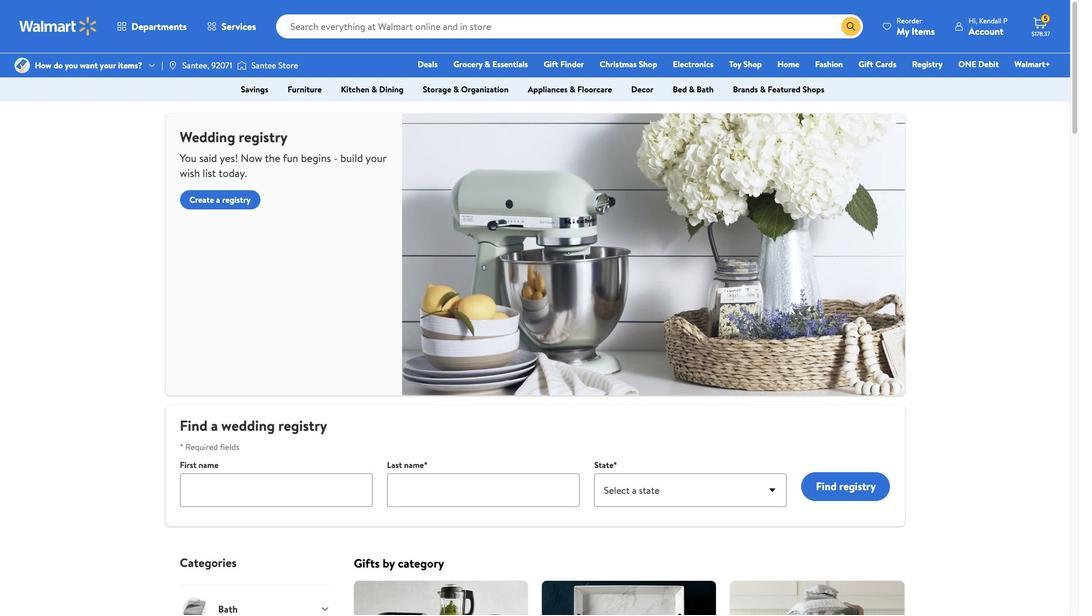 Task type: locate. For each thing, give the bounding box(es) containing it.
organization
[[461, 83, 509, 95]]

|
[[162, 59, 163, 71]]

find inside button
[[816, 479, 837, 494]]

appliances & floorcare
[[528, 83, 612, 95]]

2 gift from the left
[[859, 58, 874, 70]]

gift cards link
[[854, 58, 902, 71]]

last name*
[[387, 459, 428, 471]]

& left dining
[[372, 83, 377, 95]]

1 gift from the left
[[544, 58, 559, 70]]

gift cards
[[859, 58, 897, 70]]

toy shop
[[730, 58, 762, 70]]

Search search field
[[276, 14, 863, 38]]

walmart+ link
[[1010, 58, 1056, 71]]

shop right toy
[[744, 58, 762, 70]]

clear search field text image
[[827, 21, 837, 31]]

cards
[[876, 58, 897, 70]]

list item
[[347, 581, 535, 615], [535, 581, 724, 615], [724, 581, 912, 615]]

how do you want your items?
[[35, 59, 142, 71]]

begins
[[301, 151, 331, 166]]

your right want
[[100, 59, 116, 71]]

& inside dropdown button
[[454, 83, 459, 95]]

& for bath
[[689, 83, 695, 95]]

furniture button
[[278, 80, 332, 99]]

& for organization
[[454, 83, 459, 95]]

1 horizontal spatial your
[[366, 151, 387, 166]]

& left floorcare at the top right
[[570, 83, 576, 95]]

gift for gift finder
[[544, 58, 559, 70]]

kitchen & dining
[[341, 83, 404, 95]]

& right the brands
[[760, 83, 766, 95]]

0 vertical spatial find
[[180, 416, 208, 436]]

find for a
[[180, 416, 208, 436]]

a inside find a wedding registry * required fields
[[211, 416, 218, 436]]

floorcare
[[578, 83, 612, 95]]

Walmart Site-Wide search field
[[276, 14, 863, 38]]

departments
[[132, 20, 187, 33]]

home link
[[772, 58, 805, 71]]

1 shop from the left
[[639, 58, 658, 70]]

 image
[[14, 58, 30, 73], [237, 59, 247, 71]]

1 horizontal spatial gift
[[859, 58, 874, 70]]

state*
[[595, 459, 618, 471]]

list
[[347, 581, 912, 615]]

departments button
[[107, 12, 197, 41]]

first name
[[180, 459, 219, 471]]

0 horizontal spatial gift
[[544, 58, 559, 70]]

deals
[[418, 58, 438, 70]]

how
[[35, 59, 52, 71]]

deals link
[[413, 58, 443, 71]]

1 vertical spatial your
[[366, 151, 387, 166]]

yes!
[[220, 151, 238, 166]]

1 horizontal spatial shop
[[744, 58, 762, 70]]

shop
[[639, 58, 658, 70], [744, 58, 762, 70]]

2 shop from the left
[[744, 58, 762, 70]]

christmas shop link
[[595, 58, 663, 71]]

santee
[[252, 59, 276, 71]]

 image for santee store
[[237, 59, 247, 71]]

1 horizontal spatial  image
[[237, 59, 247, 71]]

find a wedding registry * required fields
[[180, 416, 327, 453]]

bed & bath button
[[664, 80, 724, 99]]

 image for how do you want your items?
[[14, 58, 30, 73]]

store
[[278, 59, 298, 71]]

gift
[[544, 58, 559, 70], [859, 58, 874, 70]]

create a registry link
[[180, 190, 260, 210]]

create
[[189, 194, 214, 206]]

a up required on the bottom left
[[211, 416, 218, 436]]

wedding registry you said yes! now the fun begins - build your wish list today.
[[180, 127, 387, 181]]

find for registry
[[816, 479, 837, 494]]

your inside wedding registry you said yes! now the fun begins - build your wish list today.
[[366, 151, 387, 166]]

 image
[[168, 61, 178, 70]]

appliances & floorcare button
[[518, 80, 622, 99]]

create a registry
[[189, 194, 251, 206]]

1 horizontal spatial find
[[816, 479, 837, 494]]

finder
[[561, 58, 584, 70]]

registry inside create a registry link
[[222, 194, 251, 206]]

wish
[[180, 166, 200, 181]]

reorder my items
[[897, 15, 935, 38]]

grocery & essentials
[[454, 58, 528, 70]]

0 vertical spatial your
[[100, 59, 116, 71]]

you
[[65, 59, 78, 71]]

fashion
[[816, 58, 843, 70]]

& right storage
[[454, 83, 459, 95]]

hi, kendall p account
[[969, 15, 1008, 38]]

decor button
[[622, 80, 664, 99]]

categories
[[180, 555, 237, 571]]

name
[[199, 459, 219, 471]]

0 horizontal spatial shop
[[639, 58, 658, 70]]

5
[[1044, 13, 1048, 24]]

0 horizontal spatial  image
[[14, 58, 30, 73]]

0 vertical spatial a
[[216, 194, 220, 206]]

1 vertical spatial a
[[211, 416, 218, 436]]

do
[[54, 59, 63, 71]]

& right bed
[[689, 83, 695, 95]]

gift left finder
[[544, 58, 559, 70]]

0 horizontal spatial find
[[180, 416, 208, 436]]

gift left cards
[[859, 58, 874, 70]]

find
[[180, 416, 208, 436], [816, 479, 837, 494]]

a for find
[[211, 416, 218, 436]]

now
[[241, 151, 262, 166]]

dining
[[379, 83, 404, 95]]

&
[[485, 58, 491, 70], [372, 83, 377, 95], [454, 83, 459, 95], [570, 83, 576, 95], [689, 83, 695, 95], [760, 83, 766, 95]]

a right create
[[216, 194, 220, 206]]

find inside find a wedding registry * required fields
[[180, 416, 208, 436]]

 image left how
[[14, 58, 30, 73]]

a inside create a registry link
[[216, 194, 220, 206]]

 image right 92071
[[237, 59, 247, 71]]

your
[[100, 59, 116, 71], [366, 151, 387, 166]]

furniture
[[288, 83, 322, 95]]

electronics link
[[668, 58, 719, 71]]

santee store
[[252, 59, 298, 71]]

kitchen
[[341, 83, 370, 95]]

1 vertical spatial find
[[816, 479, 837, 494]]

walmart image
[[19, 17, 97, 36]]

& right grocery
[[485, 58, 491, 70]]

First name text field
[[180, 474, 373, 507]]

one
[[959, 58, 977, 70]]

shop up decor
[[639, 58, 658, 70]]

last
[[387, 459, 402, 471]]

by
[[383, 555, 395, 572]]

gift finder link
[[539, 58, 590, 71]]

one debit
[[959, 58, 999, 70]]

santee, 92071
[[182, 59, 232, 71]]

the
[[265, 151, 281, 166]]

brands & featured shops
[[733, 83, 825, 95]]

registry
[[239, 127, 288, 147], [222, 194, 251, 206], [278, 416, 327, 436], [840, 479, 876, 494]]

& for essentials
[[485, 58, 491, 70]]

your right build
[[366, 151, 387, 166]]

grocery & essentials link
[[448, 58, 534, 71]]



Task type: vqa. For each thing, say whether or not it's contained in the screenshot.
the right YOUR
yes



Task type: describe. For each thing, give the bounding box(es) containing it.
items
[[912, 24, 935, 38]]

& for floorcare
[[570, 83, 576, 95]]

storage & organization button
[[413, 80, 518, 99]]

services button
[[197, 12, 266, 41]]

-
[[334, 151, 338, 166]]

grocery
[[454, 58, 483, 70]]

christmas shop
[[600, 58, 658, 70]]

required
[[185, 441, 218, 453]]

home
[[778, 58, 800, 70]]

gift finder
[[544, 58, 584, 70]]

walmart+
[[1015, 58, 1051, 70]]

p
[[1004, 15, 1008, 26]]

today.
[[219, 166, 247, 181]]

build
[[341, 151, 363, 166]]

find registry button
[[802, 473, 891, 501]]

savings
[[241, 83, 269, 95]]

the best for a newlywed nest. wedding registry. you said yes! now the fun begins-build your wish list today. image
[[402, 113, 905, 396]]

find registry
[[816, 479, 876, 494]]

kendall
[[980, 15, 1002, 26]]

fields
[[220, 441, 239, 453]]

reorder
[[897, 15, 923, 26]]

essentials
[[493, 58, 528, 70]]

fashion link
[[810, 58, 849, 71]]

*
[[180, 441, 183, 453]]

2 list item from the left
[[535, 581, 724, 615]]

search icon image
[[847, 22, 856, 31]]

christmas
[[600, 58, 637, 70]]

kitchen & dining button
[[332, 80, 413, 99]]

toy shop link
[[724, 58, 768, 71]]

savings button
[[231, 80, 278, 99]]

& for dining
[[372, 83, 377, 95]]

a for create
[[216, 194, 220, 206]]

& for featured
[[760, 83, 766, 95]]

$178.37
[[1032, 29, 1051, 38]]

registry inside wedding registry you said yes! now the fun begins - build your wish list today.
[[239, 127, 288, 147]]

shop for toy shop
[[744, 58, 762, 70]]

debit
[[979, 58, 999, 70]]

appliances
[[528, 83, 568, 95]]

my
[[897, 24, 910, 38]]

featured
[[768, 83, 801, 95]]

wedding
[[221, 416, 275, 436]]

Last name* text field
[[387, 474, 580, 507]]

hi,
[[969, 15, 978, 26]]

shops
[[803, 83, 825, 95]]

bed
[[673, 83, 687, 95]]

items?
[[118, 59, 142, 71]]

storage
[[423, 83, 452, 95]]

name*
[[404, 459, 428, 471]]

santee,
[[182, 59, 209, 71]]

registry inside find registry button
[[840, 479, 876, 494]]

gifts
[[354, 555, 380, 572]]

bed & bath
[[673, 83, 714, 95]]

decor
[[632, 83, 654, 95]]

first
[[180, 459, 197, 471]]

registry inside find a wedding registry * required fields
[[278, 416, 327, 436]]

toy
[[730, 58, 742, 70]]

list
[[203, 166, 216, 181]]

bath
[[697, 83, 714, 95]]

one debit link
[[953, 58, 1005, 71]]

gifts by category
[[354, 555, 444, 572]]

electronics
[[673, 58, 714, 70]]

services
[[222, 20, 256, 33]]

1 list item from the left
[[347, 581, 535, 615]]

registry link
[[907, 58, 949, 71]]

5 $178.37
[[1032, 13, 1051, 38]]

shop for christmas shop
[[639, 58, 658, 70]]

fun
[[283, 151, 298, 166]]

92071
[[211, 59, 232, 71]]

want
[[80, 59, 98, 71]]

3 list item from the left
[[724, 581, 912, 615]]

account
[[969, 24, 1004, 38]]

0 horizontal spatial your
[[100, 59, 116, 71]]

brands
[[733, 83, 758, 95]]

gift for gift cards
[[859, 58, 874, 70]]



